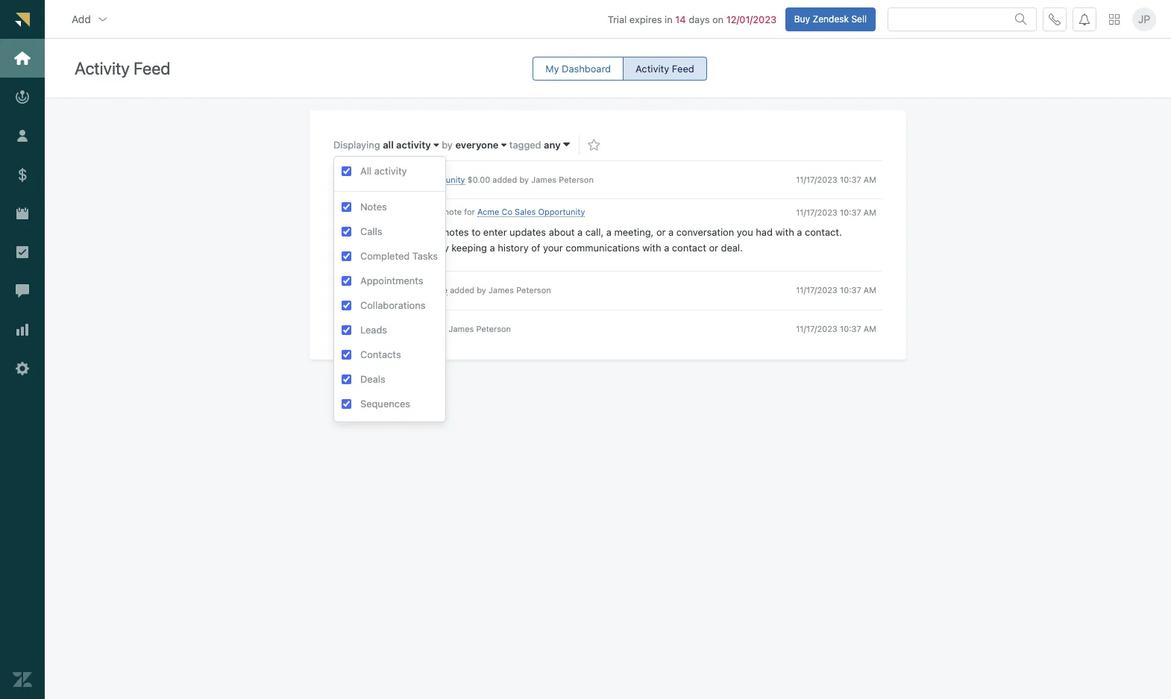 Task type: locate. For each thing, give the bounding box(es) containing it.
zendesk sell employee added by james peterson
[[357, 285, 551, 295]]

0 horizontal spatial acme co sales opportunity link
[[357, 175, 465, 185]]

opportunity
[[418, 175, 465, 184], [538, 207, 585, 217]]

zendesk right "buy"
[[813, 13, 849, 24]]

activity feed link
[[623, 57, 707, 81]]

2 11/17/2023 10:37 am from the top
[[796, 207, 877, 217]]

or down the conversation
[[709, 242, 719, 254]]

2 11/17/2023 from the top
[[796, 207, 838, 217]]

notes inside this is a note. use notes to enter updates about a call, a meeting, or a conversation you had with a contact. notes are helpful by keeping a history of your communications with a contact or deal.
[[358, 242, 385, 254]]

for
[[464, 207, 475, 217]]

to
[[472, 226, 481, 238]]

2 vertical spatial sell
[[393, 324, 408, 333]]

contact.
[[805, 226, 842, 238]]

deal.
[[721, 242, 743, 254]]

buy zendesk sell button
[[786, 7, 876, 31]]

trial expires in 14 days on 12/01/2023
[[608, 13, 777, 25]]

notes up calls
[[360, 201, 387, 213]]

by left everyone
[[442, 139, 453, 151]]

a up contact
[[669, 226, 674, 238]]

10:37 for peterson
[[840, 285, 862, 295]]

caret down image
[[434, 140, 439, 150], [501, 140, 507, 150]]

1 caret down image from the left
[[434, 140, 439, 150]]

11/17/2023
[[796, 175, 838, 184], [796, 207, 838, 217], [796, 285, 838, 295], [796, 324, 838, 333]]

zendesk
[[813, 13, 849, 24], [357, 285, 391, 295], [357, 324, 391, 333]]

sell inside button
[[852, 13, 867, 24]]

1 horizontal spatial with
[[776, 226, 795, 238]]

acme
[[357, 175, 379, 184], [478, 207, 499, 217]]

0 horizontal spatial acme
[[357, 175, 379, 184]]

activity down chevron down "icon" at the top
[[75, 59, 130, 79]]

0 vertical spatial sell
[[852, 13, 867, 24]]

1 vertical spatial sales
[[515, 207, 536, 217]]

a left the contact.
[[797, 226, 803, 238]]

a
[[438, 207, 442, 217], [390, 226, 395, 238], [578, 226, 583, 238], [607, 226, 612, 238], [669, 226, 674, 238], [797, 226, 803, 238], [490, 242, 495, 254], [664, 242, 670, 254]]

zendesk sell added by james peterson
[[357, 324, 511, 333]]

Deals checkbox
[[342, 375, 351, 384]]

acme co sales opportunity link
[[357, 175, 465, 185], [478, 207, 585, 217]]

1 vertical spatial co
[[502, 207, 513, 217]]

2 caret down image from the left
[[501, 140, 507, 150]]

0 horizontal spatial or
[[657, 226, 666, 238]]

1 11/17/2023 from the top
[[796, 175, 838, 184]]

0 horizontal spatial activity
[[75, 59, 130, 79]]

0 vertical spatial zendesk
[[813, 13, 849, 24]]

1 vertical spatial zendesk
[[357, 285, 391, 295]]

0 horizontal spatial opportunity
[[418, 175, 465, 184]]

sell right "buy"
[[852, 13, 867, 24]]

11/17/2023 10:37 am for by
[[796, 175, 877, 184]]

completed tasks
[[360, 250, 438, 262]]

3 11/17/2023 10:37 am from the top
[[796, 285, 877, 295]]

activity down expires
[[636, 62, 670, 74]]

1 11/17/2023 10:37 am from the top
[[796, 175, 877, 184]]

caret down image left tagged
[[501, 140, 507, 150]]

11/17/2023 10:37 am for peterson
[[796, 285, 877, 295]]

acme right all activity checkbox
[[357, 175, 379, 184]]

about
[[549, 226, 575, 238]]

2 10:37 from the top
[[840, 207, 862, 217]]

11/17/2023 for acme
[[796, 207, 838, 217]]

note
[[444, 207, 462, 217]]

conversation
[[677, 226, 735, 238]]

james up calls
[[357, 207, 383, 217]]

a left call,
[[578, 226, 583, 238]]

1 am from the top
[[864, 175, 877, 184]]

sales down all activity
[[395, 175, 416, 184]]

or
[[657, 226, 666, 238], [709, 242, 719, 254]]

bell image
[[1079, 13, 1091, 25]]

1 horizontal spatial feed
[[672, 62, 695, 74]]

zendesk up collaborations
[[357, 285, 391, 295]]

1 horizontal spatial acme co sales opportunity link
[[478, 207, 585, 217]]

you
[[737, 226, 753, 238]]

a left contact
[[664, 242, 670, 254]]

employee
[[410, 285, 448, 295]]

peterson
[[559, 175, 594, 184], [385, 207, 420, 217], [516, 285, 551, 295], [476, 324, 511, 333]]

by down tagged
[[520, 175, 529, 184]]

by inside this is a note. use notes to enter updates about a call, a meeting, or a conversation you had with a contact. notes are helpful by keeping a history of your communications with a contact or deal.
[[438, 242, 449, 254]]

my dashboard
[[546, 62, 611, 74]]

acme co sales opportunity $0.00 added by james peterson
[[357, 175, 594, 184]]

0 vertical spatial sales
[[395, 175, 416, 184]]

feed
[[134, 59, 170, 79], [672, 62, 695, 74]]

sell
[[852, 13, 867, 24], [393, 285, 408, 295], [393, 324, 408, 333]]

1 10:37 from the top
[[840, 175, 862, 184]]

everyone
[[456, 139, 499, 151]]

acme co sales opportunity link down all activity 'link'
[[357, 175, 465, 185]]

Collaborations checkbox
[[342, 301, 351, 311]]

4 11/17/2023 from the top
[[796, 324, 838, 333]]

1 horizontal spatial activity feed
[[636, 62, 695, 74]]

co up enter
[[502, 207, 513, 217]]

0 horizontal spatial caret down image
[[434, 140, 439, 150]]

chevron down image
[[97, 13, 109, 25]]

james down history
[[489, 285, 514, 295]]

Sequences checkbox
[[342, 399, 351, 409]]

trial
[[608, 13, 627, 25]]

10:37
[[840, 175, 862, 184], [840, 207, 862, 217], [840, 285, 862, 295], [840, 324, 862, 333]]

notes
[[444, 226, 469, 238]]

all
[[360, 165, 372, 177]]

3 10:37 from the top
[[840, 285, 862, 295]]

deals
[[360, 373, 386, 385]]

sell up collaborations
[[393, 285, 408, 295]]

activity
[[75, 59, 130, 79], [636, 62, 670, 74]]

by down use at the top left of the page
[[438, 242, 449, 254]]

acme right for
[[478, 207, 499, 217]]

caret down image
[[563, 138, 570, 151]]

opportunity up about on the left top of page
[[538, 207, 585, 217]]

james
[[531, 175, 557, 184], [357, 207, 383, 217], [489, 285, 514, 295], [449, 324, 474, 333]]

0 vertical spatial co
[[382, 175, 393, 184]]

0 vertical spatial added
[[493, 175, 517, 184]]

with down the "meeting,"
[[643, 242, 662, 254]]

1 horizontal spatial caret down image
[[501, 140, 507, 150]]

sequences
[[360, 398, 410, 410]]

is
[[380, 226, 387, 238]]

co right all
[[382, 175, 393, 184]]

search image
[[1016, 13, 1028, 25]]

co
[[382, 175, 393, 184], [502, 207, 513, 217]]

notes
[[360, 201, 387, 213], [358, 242, 385, 254]]

1 vertical spatial added
[[450, 285, 475, 295]]

1 vertical spatial acme
[[478, 207, 499, 217]]

your
[[543, 242, 563, 254]]

with
[[776, 226, 795, 238], [643, 242, 662, 254]]

caret down image right all activity
[[434, 140, 439, 150]]

jp
[[1139, 13, 1151, 25]]

james down any
[[531, 175, 557, 184]]

activity feed
[[75, 59, 170, 79], [636, 62, 695, 74]]

1 vertical spatial notes
[[358, 242, 385, 254]]

zendesk sell link
[[357, 324, 408, 334]]

1 vertical spatial activity
[[374, 165, 407, 177]]

4 11/17/2023 10:37 am from the top
[[796, 324, 877, 333]]

all activity
[[360, 165, 407, 177]]

by
[[442, 139, 453, 151], [520, 175, 529, 184], [438, 242, 449, 254], [477, 285, 486, 295], [437, 324, 446, 333]]

Leads checkbox
[[342, 325, 351, 335]]

Notes checkbox
[[342, 202, 351, 212]]

2 am from the top
[[864, 207, 877, 217]]

4 am from the top
[[864, 324, 877, 333]]

or right the "meeting,"
[[657, 226, 666, 238]]

added down collaborations
[[410, 324, 435, 333]]

0 vertical spatial activity
[[396, 139, 431, 151]]

displaying
[[334, 139, 383, 151]]

added
[[493, 175, 517, 184], [450, 285, 475, 295], [410, 324, 435, 333]]

2 vertical spatial zendesk
[[357, 324, 391, 333]]

zendesk for zendesk sell added by james peterson
[[357, 324, 391, 333]]

0 horizontal spatial co
[[382, 175, 393, 184]]

in
[[665, 13, 673, 25]]

on
[[713, 13, 724, 25]]

1 horizontal spatial opportunity
[[538, 207, 585, 217]]

zendesk up "contacts"
[[357, 324, 391, 333]]

peterson down zendesk sell employee added by james peterson
[[476, 324, 511, 333]]

am
[[864, 175, 877, 184], [864, 207, 877, 217], [864, 285, 877, 295], [864, 324, 877, 333]]

notes down this
[[358, 242, 385, 254]]

added right employee
[[450, 285, 475, 295]]

dashboard
[[562, 62, 611, 74]]

peterson down of
[[516, 285, 551, 295]]

0 horizontal spatial added
[[410, 324, 435, 333]]

left
[[422, 207, 435, 217]]

sales
[[395, 175, 416, 184], [515, 207, 536, 217]]

acme co sales opportunity link up updates
[[478, 207, 585, 217]]

note.
[[398, 226, 421, 238]]

1 vertical spatial with
[[643, 242, 662, 254]]

3 11/17/2023 from the top
[[796, 285, 838, 295]]

sales up updates
[[515, 207, 536, 217]]

contacts
[[360, 349, 401, 361]]

11/17/2023 10:37 am
[[796, 175, 877, 184], [796, 207, 877, 217], [796, 285, 877, 295], [796, 324, 877, 333]]

opportunity up "note"
[[418, 175, 465, 184]]

1 horizontal spatial or
[[709, 242, 719, 254]]

with right had
[[776, 226, 795, 238]]

0 vertical spatial acme
[[357, 175, 379, 184]]

11/17/2023 for by
[[796, 175, 838, 184]]

activity
[[396, 139, 431, 151], [374, 165, 407, 177]]

activity feed down 'in'
[[636, 62, 695, 74]]

buy
[[794, 13, 810, 24]]

added right $0.00
[[493, 175, 517, 184]]

keeping
[[452, 242, 487, 254]]

3 am from the top
[[864, 285, 877, 295]]

10:37 for acme
[[840, 207, 862, 217]]

0 vertical spatial acme co sales opportunity link
[[357, 175, 465, 185]]

my dashboard link
[[533, 57, 624, 81]]

1 vertical spatial sell
[[393, 285, 408, 295]]

communications
[[566, 242, 640, 254]]

call,
[[586, 226, 604, 238]]

sell down collaborations
[[393, 324, 408, 333]]

0 horizontal spatial activity feed
[[75, 59, 170, 79]]

by down keeping
[[477, 285, 486, 295]]

am for peterson
[[864, 285, 877, 295]]

activity feed down chevron down "icon" at the top
[[75, 59, 170, 79]]

zendesk image
[[13, 670, 32, 690]]

0 horizontal spatial with
[[643, 242, 662, 254]]



Task type: vqa. For each thing, say whether or not it's contained in the screenshot.
Activity Feed LINK at the top right of the page
yes



Task type: describe. For each thing, give the bounding box(es) containing it.
$0.00
[[468, 175, 490, 184]]

1 vertical spatial or
[[709, 242, 719, 254]]

add button
[[60, 4, 121, 34]]

4 10:37 from the top
[[840, 324, 862, 333]]

activity for all activity
[[396, 139, 431, 151]]

tagged
[[510, 139, 541, 151]]

updates
[[510, 226, 546, 238]]

enter
[[483, 226, 507, 238]]

a right left
[[438, 207, 442, 217]]

by down zendesk sell employee added by james peterson
[[437, 324, 446, 333]]

0 vertical spatial notes
[[360, 201, 387, 213]]

a down enter
[[490, 242, 495, 254]]

contact
[[672, 242, 707, 254]]

appointments
[[360, 275, 424, 287]]

am for acme
[[864, 207, 877, 217]]

11/17/2023 for peterson
[[796, 285, 838, 295]]

12/01/2023
[[727, 13, 777, 25]]

1 horizontal spatial acme
[[478, 207, 499, 217]]

0 vertical spatial opportunity
[[418, 175, 465, 184]]

of
[[532, 242, 541, 254]]

days
[[689, 13, 710, 25]]

All activity checkbox
[[342, 166, 351, 176]]

leads
[[360, 324, 387, 336]]

1 vertical spatial acme co sales opportunity link
[[478, 207, 585, 217]]

am for by
[[864, 175, 877, 184]]

Appointments checkbox
[[342, 276, 351, 286]]

history
[[498, 242, 529, 254]]

peterson up note.
[[385, 207, 420, 217]]

zendesk products image
[[1110, 14, 1120, 24]]

1 horizontal spatial activity
[[636, 62, 670, 74]]

tasks
[[413, 250, 438, 262]]

any
[[544, 139, 561, 151]]

all activity link
[[383, 139, 439, 151]]

caret down image inside all activity 'link'
[[434, 140, 439, 150]]

expires
[[630, 13, 662, 25]]

helpful
[[405, 242, 435, 254]]

jp button
[[1133, 7, 1157, 31]]

my
[[546, 62, 559, 74]]

1 vertical spatial opportunity
[[538, 207, 585, 217]]

peterson down caret down icon
[[559, 175, 594, 184]]

0 vertical spatial or
[[657, 226, 666, 238]]

had
[[756, 226, 773, 238]]

10:37 for by
[[840, 175, 862, 184]]

11/17/2023 10:37 am for acme
[[796, 207, 877, 217]]

1 horizontal spatial sales
[[515, 207, 536, 217]]

add
[[72, 12, 91, 25]]

1 horizontal spatial co
[[502, 207, 513, 217]]

2 vertical spatial added
[[410, 324, 435, 333]]

use
[[424, 226, 441, 238]]

this is a note. use notes to enter updates about a call, a meeting, or a conversation you had with a contact. notes are helpful by keeping a history of your communications with a contact or deal.
[[358, 226, 845, 254]]

Completed Tasks checkbox
[[342, 252, 351, 261]]

a right call,
[[607, 226, 612, 238]]

are
[[388, 242, 402, 254]]

meeting,
[[615, 226, 654, 238]]

sell for zendesk sell employee added by james peterson
[[393, 285, 408, 295]]

notes image
[[340, 206, 351, 217]]

completed
[[360, 250, 410, 262]]

0 horizontal spatial sales
[[395, 175, 416, 184]]

2 horizontal spatial added
[[493, 175, 517, 184]]

all activity
[[383, 139, 431, 151]]

feed inside activity feed link
[[672, 62, 695, 74]]

calls
[[360, 225, 382, 237]]

all
[[383, 139, 394, 151]]

0 horizontal spatial feed
[[134, 59, 170, 79]]

sell for zendesk sell added by james peterson
[[393, 324, 408, 333]]

buy zendesk sell
[[794, 13, 867, 24]]

Contacts checkbox
[[342, 350, 351, 360]]

activity for all activity
[[374, 165, 407, 177]]

Calls checkbox
[[342, 227, 351, 237]]

1 horizontal spatial added
[[450, 285, 475, 295]]

james down zendesk sell employee added by james peterson
[[449, 324, 474, 333]]

calls image
[[1049, 13, 1061, 25]]

this
[[358, 226, 377, 238]]

zendesk sell employee link
[[357, 285, 448, 296]]

a right is
[[390, 226, 395, 238]]

zendesk inside button
[[813, 13, 849, 24]]

collaborations
[[360, 299, 426, 311]]

14
[[676, 13, 686, 25]]

0 vertical spatial with
[[776, 226, 795, 238]]

james peterson left a note for acme co sales opportunity
[[357, 207, 585, 217]]

zendesk for zendesk sell employee added by james peterson
[[357, 285, 391, 295]]



